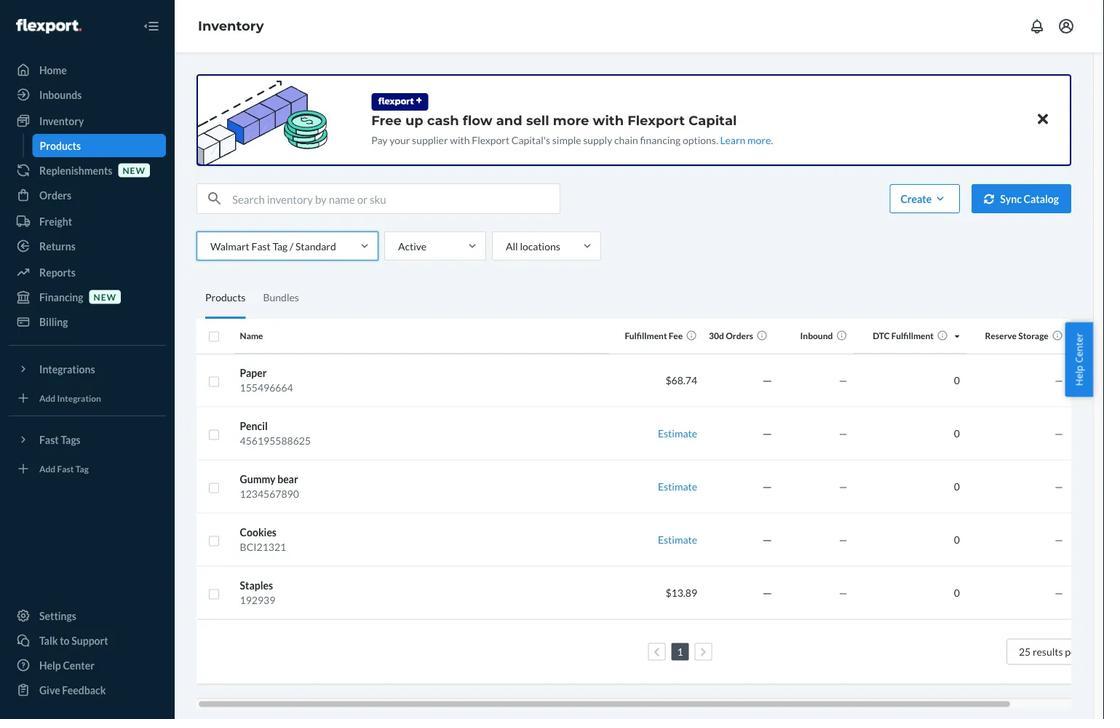 Task type: vqa. For each thing, say whether or not it's contained in the screenshot.
the Add Fast Tag
yes



Task type: describe. For each thing, give the bounding box(es) containing it.
supply
[[583, 134, 612, 146]]

help center button
[[1065, 322, 1093, 397]]

30d
[[709, 331, 724, 341]]

add fast tag
[[39, 463, 89, 474]]

free
[[371, 112, 402, 128]]

― for 155496664
[[762, 374, 772, 387]]

1 vertical spatial center
[[63, 659, 95, 672]]

walmart fast tag / standard
[[210, 240, 336, 252]]

help center inside button
[[1073, 333, 1086, 386]]

0 horizontal spatial inventory
[[39, 115, 84, 127]]

new for financing
[[94, 291, 117, 302]]

chevron right image
[[700, 647, 707, 657]]

reserve
[[985, 331, 1017, 341]]

fast for walmart
[[251, 240, 271, 252]]

1 horizontal spatial inventory
[[198, 18, 264, 34]]

learn more link
[[720, 134, 771, 146]]

0 horizontal spatial flexport
[[472, 134, 510, 146]]

reserve storage
[[985, 331, 1049, 341]]

returns
[[39, 240, 76, 252]]

― for 192939
[[762, 587, 772, 599]]

flow
[[463, 112, 493, 128]]

square image for 155496664
[[208, 376, 220, 388]]

billing
[[39, 316, 68, 328]]

open notifications image
[[1029, 17, 1046, 35]]

add fast tag link
[[9, 457, 166, 480]]

― for 1234567890
[[762, 480, 772, 493]]

25 results per page option
[[1019, 646, 1104, 658]]

page
[[1082, 646, 1104, 658]]

close navigation image
[[143, 17, 160, 35]]

freight
[[39, 215, 72, 227]]

reports link
[[9, 261, 166, 284]]

give
[[39, 684, 60, 696]]

new for replenishments
[[123, 165, 146, 175]]

inbounds link
[[9, 83, 166, 106]]

sell
[[526, 112, 549, 128]]

1 horizontal spatial flexport
[[628, 112, 685, 128]]

dtc
[[873, 331, 890, 341]]

192939
[[240, 594, 275, 606]]

walmart
[[210, 240, 250, 252]]

add integration
[[39, 393, 101, 403]]

pencil 456195588625
[[240, 420, 311, 447]]

bci21321
[[240, 541, 286, 553]]

learn
[[720, 134, 746, 146]]

help inside button
[[1073, 365, 1086, 386]]

estimate link for 1234567890
[[658, 480, 697, 493]]

paper 155496664
[[240, 367, 293, 394]]

capital's
[[512, 134, 550, 146]]

Search inventory by name or sku text field
[[232, 184, 560, 213]]

$68.74
[[666, 374, 697, 387]]

inbound
[[800, 331, 833, 341]]

dtc fulfillment
[[873, 331, 934, 341]]

paper
[[240, 367, 267, 379]]

supplier
[[412, 134, 448, 146]]

estimate for 456195588625
[[658, 427, 697, 440]]

square image for ―
[[208, 535, 220, 547]]

0 horizontal spatial help center
[[39, 659, 95, 672]]

fast tags button
[[9, 428, 166, 451]]

square image for 192939
[[208, 588, 220, 600]]

bundles
[[263, 291, 299, 304]]

capital
[[689, 112, 737, 128]]

products inside products link
[[40, 139, 81, 152]]

0 for 1234567890
[[954, 480, 960, 493]]

open account menu image
[[1058, 17, 1075, 35]]

1 link
[[674, 646, 686, 658]]

fast for add
[[57, 463, 74, 474]]

staples
[[240, 579, 273, 592]]

sync catalog
[[1000, 193, 1059, 205]]

tags
[[61, 433, 81, 446]]

replenishments
[[39, 164, 112, 177]]

1 vertical spatial more
[[748, 134, 771, 146]]

standard
[[295, 240, 336, 252]]

0 horizontal spatial inventory link
[[9, 109, 166, 132]]

30d orders
[[709, 331, 753, 341]]

1 horizontal spatial orders
[[726, 331, 753, 341]]

456195588625
[[240, 435, 311, 447]]

orders link
[[9, 183, 166, 207]]

1234567890
[[240, 488, 299, 500]]

returns link
[[9, 234, 166, 258]]

square image for 456195588625
[[208, 429, 220, 441]]

talk
[[39, 634, 58, 647]]

.
[[771, 134, 773, 146]]

fast tags
[[39, 433, 81, 446]]

options.
[[683, 134, 718, 146]]

center inside button
[[1073, 333, 1086, 363]]

financing
[[39, 291, 83, 303]]

all
[[506, 240, 518, 252]]

reports
[[39, 266, 76, 278]]

tag for add
[[76, 463, 89, 474]]

cash
[[427, 112, 459, 128]]

up
[[405, 112, 423, 128]]

1 vertical spatial with
[[450, 134, 470, 146]]

financing
[[640, 134, 681, 146]]

simple
[[552, 134, 581, 146]]

1 vertical spatial help
[[39, 659, 61, 672]]

estimate link for 456195588625
[[658, 427, 697, 440]]

sync alt image
[[984, 194, 995, 204]]

integration
[[57, 393, 101, 403]]

inbounds
[[39, 88, 82, 101]]



Task type: locate. For each thing, give the bounding box(es) containing it.
0 vertical spatial estimate
[[658, 427, 697, 440]]

1 vertical spatial fast
[[39, 433, 59, 446]]

fast left the /
[[251, 240, 271, 252]]

add for add integration
[[39, 393, 55, 403]]

with down 'cash' at the top left of page
[[450, 134, 470, 146]]

inventory
[[198, 18, 264, 34], [39, 115, 84, 127]]

and
[[496, 112, 523, 128]]

1 vertical spatial new
[[94, 291, 117, 302]]

storage
[[1019, 331, 1049, 341]]

0 vertical spatial estimate link
[[658, 427, 697, 440]]

—
[[839, 374, 848, 387], [1055, 374, 1063, 387], [839, 427, 848, 440], [1055, 427, 1063, 440], [839, 480, 848, 493], [1055, 480, 1063, 493], [839, 534, 848, 546], [1055, 534, 1063, 546], [839, 587, 848, 599], [1055, 587, 1063, 599]]

0 for bci21321
[[954, 534, 960, 546]]

0 vertical spatial inventory link
[[198, 18, 264, 34]]

new down products link
[[123, 165, 146, 175]]

3 ― from the top
[[762, 480, 772, 493]]

orders right 30d
[[726, 331, 753, 341]]

0 for 192939
[[954, 587, 960, 599]]

1 estimate from the top
[[658, 427, 697, 440]]

integrations
[[39, 363, 95, 375]]

create button
[[890, 184, 960, 213]]

square image
[[208, 376, 220, 388], [208, 429, 220, 441], [208, 482, 220, 494], [208, 588, 220, 600]]

0 horizontal spatial with
[[450, 134, 470, 146]]

staples 192939
[[240, 579, 275, 606]]

155496664
[[240, 381, 293, 394]]

help center link
[[9, 654, 166, 677]]

center right 'storage'
[[1073, 333, 1086, 363]]

fulfillment
[[625, 331, 667, 341], [892, 331, 934, 341]]

4 ― from the top
[[762, 534, 772, 546]]

0 horizontal spatial help
[[39, 659, 61, 672]]

0 horizontal spatial new
[[94, 291, 117, 302]]

1 vertical spatial flexport
[[472, 134, 510, 146]]

0 vertical spatial flexport
[[628, 112, 685, 128]]

― for bci21321
[[762, 534, 772, 546]]

3 0 from the top
[[954, 480, 960, 493]]

1 vertical spatial square image
[[208, 535, 220, 547]]

estimate for 1234567890
[[658, 480, 697, 493]]

products up name
[[205, 291, 246, 304]]

25 results per page
[[1019, 646, 1104, 658]]

settings
[[39, 610, 76, 622]]

give feedback
[[39, 684, 106, 696]]

2 fulfillment from the left
[[892, 331, 934, 341]]

$13.89
[[666, 587, 697, 599]]

flexport up the financing in the top of the page
[[628, 112, 685, 128]]

1 estimate link from the top
[[658, 427, 697, 440]]

gummy bear 1234567890
[[240, 473, 299, 500]]

1 horizontal spatial products
[[205, 291, 246, 304]]

square image for 1234567890
[[208, 482, 220, 494]]

fast down tags
[[57, 463, 74, 474]]

estimate for bci21321
[[658, 534, 697, 546]]

2 vertical spatial fast
[[57, 463, 74, 474]]

square image left cookies
[[208, 535, 220, 547]]

5 ― from the top
[[762, 587, 772, 599]]

help down unavail
[[1073, 365, 1086, 386]]

more right learn at the right of page
[[748, 134, 771, 146]]

tag
[[273, 240, 288, 252], [76, 463, 89, 474]]

― for 456195588625
[[762, 427, 772, 440]]

2 square image from the top
[[208, 429, 220, 441]]

1 vertical spatial estimate
[[658, 480, 697, 493]]

0 horizontal spatial fulfillment
[[625, 331, 667, 341]]

with up supply at right top
[[593, 112, 624, 128]]

pay
[[371, 134, 388, 146]]

fulfillment fee
[[625, 331, 683, 341]]

1 horizontal spatial new
[[123, 165, 146, 175]]

create
[[901, 193, 932, 205]]

help up 'give'
[[39, 659, 61, 672]]

1 horizontal spatial center
[[1073, 333, 1086, 363]]

―
[[762, 374, 772, 387], [762, 427, 772, 440], [762, 480, 772, 493], [762, 534, 772, 546], [762, 587, 772, 599]]

help center right 'storage'
[[1073, 333, 1086, 386]]

tag for walmart
[[273, 240, 288, 252]]

active
[[398, 240, 427, 252]]

more
[[553, 112, 589, 128], [748, 134, 771, 146]]

sync
[[1000, 193, 1022, 205]]

fast inside add fast tag link
[[57, 463, 74, 474]]

square image left gummy
[[208, 482, 220, 494]]

all locations
[[506, 240, 560, 252]]

2 estimate link from the top
[[658, 480, 697, 493]]

1 ― from the top
[[762, 374, 772, 387]]

fast inside fast tags dropdown button
[[39, 433, 59, 446]]

add inside add fast tag link
[[39, 463, 55, 474]]

sync catalog button
[[972, 184, 1072, 213]]

3 square image from the top
[[208, 482, 220, 494]]

2 add from the top
[[39, 463, 55, 474]]

0 horizontal spatial center
[[63, 659, 95, 672]]

1 fulfillment from the left
[[625, 331, 667, 341]]

freight link
[[9, 210, 166, 233]]

name
[[240, 331, 263, 341]]

square image left paper
[[208, 376, 220, 388]]

1
[[677, 646, 683, 658]]

1 vertical spatial products
[[205, 291, 246, 304]]

0 vertical spatial add
[[39, 393, 55, 403]]

1 vertical spatial inventory
[[39, 115, 84, 127]]

fulfillment right dtc
[[892, 331, 934, 341]]

orders up freight
[[39, 189, 71, 201]]

0 horizontal spatial orders
[[39, 189, 71, 201]]

0 horizontal spatial more
[[553, 112, 589, 128]]

0 for 456195588625
[[954, 427, 960, 440]]

flexport
[[628, 112, 685, 128], [472, 134, 510, 146]]

1 vertical spatial orders
[[726, 331, 753, 341]]

products link
[[32, 134, 166, 157]]

1 vertical spatial inventory link
[[9, 109, 166, 132]]

close image
[[1038, 110, 1048, 128]]

0 horizontal spatial tag
[[76, 463, 89, 474]]

tag down fast tags dropdown button
[[76, 463, 89, 474]]

add integration link
[[9, 387, 166, 410]]

chain
[[614, 134, 638, 146]]

estimate link for bci21321
[[658, 534, 697, 546]]

2 square image from the top
[[208, 535, 220, 547]]

catalog
[[1024, 193, 1059, 205]]

add down fast tags
[[39, 463, 55, 474]]

0 vertical spatial orders
[[39, 189, 71, 201]]

25
[[1019, 646, 1031, 658]]

add left integration
[[39, 393, 55, 403]]

1 horizontal spatial help center
[[1073, 333, 1086, 386]]

gummy
[[240, 473, 275, 486]]

tag left the /
[[273, 240, 288, 252]]

0 vertical spatial with
[[593, 112, 624, 128]]

0 vertical spatial more
[[553, 112, 589, 128]]

2 estimate from the top
[[658, 480, 697, 493]]

settings link
[[9, 604, 166, 627]]

billing link
[[9, 310, 166, 333]]

to
[[60, 634, 70, 647]]

locations
[[520, 240, 560, 252]]

1 square image from the top
[[208, 331, 220, 343]]

home
[[39, 64, 67, 76]]

0 vertical spatial help
[[1073, 365, 1086, 386]]

flexport down flow
[[472, 134, 510, 146]]

0 vertical spatial center
[[1073, 333, 1086, 363]]

2 vertical spatial estimate link
[[658, 534, 697, 546]]

square image left pencil
[[208, 429, 220, 441]]

talk to support button
[[9, 629, 166, 652]]

chevron left image
[[654, 647, 660, 657]]

center
[[1073, 333, 1086, 363], [63, 659, 95, 672]]

free up cash flow and sell more with flexport capital pay your supplier with flexport capital's simple supply chain financing options. learn more .
[[371, 112, 773, 146]]

0 vertical spatial products
[[40, 139, 81, 152]]

4 square image from the top
[[208, 588, 220, 600]]

feedback
[[62, 684, 106, 696]]

0 vertical spatial new
[[123, 165, 146, 175]]

support
[[72, 634, 108, 647]]

1 horizontal spatial inventory link
[[198, 18, 264, 34]]

1 horizontal spatial with
[[593, 112, 624, 128]]

products up replenishments at the top left
[[40, 139, 81, 152]]

fast left tags
[[39, 433, 59, 446]]

add
[[39, 393, 55, 403], [39, 463, 55, 474]]

1 vertical spatial estimate link
[[658, 480, 697, 493]]

fulfillment left fee
[[625, 331, 667, 341]]

pencil
[[240, 420, 268, 432]]

cookies bci21321
[[240, 526, 286, 553]]

new
[[123, 165, 146, 175], [94, 291, 117, 302]]

2 0 from the top
[[954, 427, 960, 440]]

1 vertical spatial help center
[[39, 659, 95, 672]]

square image
[[208, 331, 220, 343], [208, 535, 220, 547]]

2 vertical spatial estimate
[[658, 534, 697, 546]]

orders
[[39, 189, 71, 201], [726, 331, 753, 341]]

3 estimate from the top
[[658, 534, 697, 546]]

home link
[[9, 58, 166, 82]]

per
[[1065, 646, 1080, 658]]

fast
[[251, 240, 271, 252], [39, 433, 59, 446], [57, 463, 74, 474]]

give feedback button
[[9, 678, 166, 702]]

with
[[593, 112, 624, 128], [450, 134, 470, 146]]

square image left name
[[208, 331, 220, 343]]

0 vertical spatial help center
[[1073, 333, 1086, 386]]

0 vertical spatial fast
[[251, 240, 271, 252]]

1 vertical spatial tag
[[76, 463, 89, 474]]

results
[[1033, 646, 1063, 658]]

1 square image from the top
[[208, 376, 220, 388]]

integrations button
[[9, 357, 166, 381]]

add for add fast tag
[[39, 463, 55, 474]]

1 horizontal spatial help
[[1073, 365, 1086, 386]]

2 ― from the top
[[762, 427, 772, 440]]

estimate link
[[658, 427, 697, 440], [658, 480, 697, 493], [658, 534, 697, 546]]

1 horizontal spatial more
[[748, 134, 771, 146]]

add inside add integration link
[[39, 393, 55, 403]]

fee
[[669, 331, 683, 341]]

1 add from the top
[[39, 393, 55, 403]]

new down reports link
[[94, 291, 117, 302]]

0
[[954, 374, 960, 387], [954, 427, 960, 440], [954, 480, 960, 493], [954, 534, 960, 546], [954, 587, 960, 599]]

1 horizontal spatial tag
[[273, 240, 288, 252]]

square image left staples
[[208, 588, 220, 600]]

4 0 from the top
[[954, 534, 960, 546]]

help
[[1073, 365, 1086, 386], [39, 659, 61, 672]]

3 estimate link from the top
[[658, 534, 697, 546]]

unavail
[[1077, 331, 1104, 341]]

bear
[[277, 473, 298, 486]]

1 horizontal spatial fulfillment
[[892, 331, 934, 341]]

5 0 from the top
[[954, 587, 960, 599]]

help center down to
[[39, 659, 95, 672]]

1 vertical spatial add
[[39, 463, 55, 474]]

/
[[290, 240, 294, 252]]

1 0 from the top
[[954, 374, 960, 387]]

0 horizontal spatial products
[[40, 139, 81, 152]]

0 vertical spatial inventory
[[198, 18, 264, 34]]

more up "simple"
[[553, 112, 589, 128]]

center down talk to support
[[63, 659, 95, 672]]

flexport logo image
[[16, 19, 81, 33]]

square image for 30d orders
[[208, 331, 220, 343]]

cookies
[[240, 526, 277, 539]]

0 for 155496664
[[954, 374, 960, 387]]

0 vertical spatial tag
[[273, 240, 288, 252]]

0 vertical spatial square image
[[208, 331, 220, 343]]



